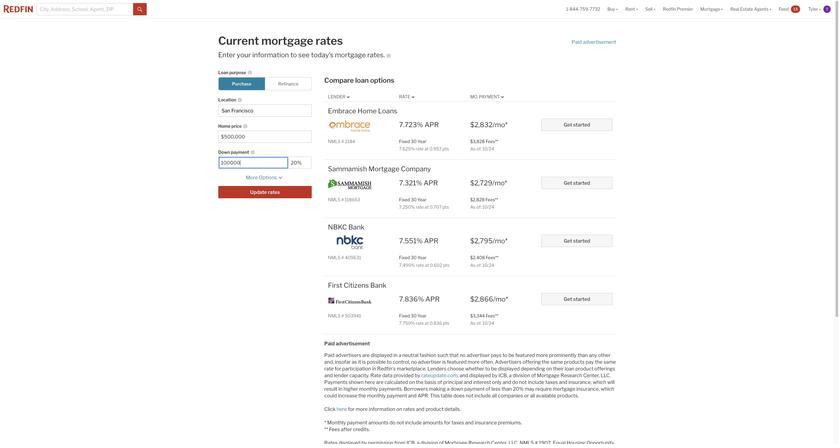 Task type: locate. For each thing, give the bounding box(es) containing it.
7.625
[[399, 146, 411, 151]]

1 horizontal spatial displayed
[[470, 373, 491, 378]]

data
[[383, 373, 393, 378]]

4 30 from the top
[[411, 313, 417, 318]]

rate inside paid advertisers are displayed in a neutral fashion such that no advertiser pays to be featured more prominently than any other and, insofar as it is possible to control, no advertiser is featured more often. advertisers offering the same products pay the same rate for participation in redfin's marketplace. lenders choose whether to be displayed depending on their loan product offerings and lender capacity. rate data provided by
[[325, 366, 334, 372]]

fixed inside fixed 30 year 7.490 % rate at 0.602 pts
[[399, 255, 410, 260]]

2 horizontal spatial for
[[444, 420, 451, 426]]

of down depending
[[532, 373, 536, 378]]

0 horizontal spatial loan
[[356, 76, 369, 84]]

paid
[[572, 39, 582, 45], [325, 341, 335, 347], [325, 352, 335, 358]]

1 10/24 from the top
[[483, 146, 495, 151]]

3 ▾ from the left
[[654, 7, 656, 12]]

loan
[[356, 76, 369, 84], [565, 366, 575, 372]]

at left 0.602
[[425, 263, 429, 268]]

3 30 from the top
[[411, 255, 417, 260]]

1 get from the top
[[564, 122, 573, 128]]

pts inside "fixed 30 year 7.625 % rate at 0.957 pts"
[[443, 146, 449, 151]]

30 for 7.321
[[411, 197, 417, 202]]

3 get from the top
[[564, 238, 573, 244]]

0 vertical spatial information
[[253, 51, 289, 59]]

get for $2,795 /mo*
[[564, 238, 573, 244]]

down payment
[[218, 150, 249, 155]]

user photo image
[[824, 6, 832, 13]]

as for $2,866
[[471, 321, 476, 326]]

apr up fixed 30 year 7.490 % rate at 0.602 pts
[[425, 237, 439, 245]]

does
[[454, 393, 465, 399]]

premier
[[678, 7, 694, 12]]

fixed inside fixed 30 year 7.250 % rate at 0.707 pts
[[399, 197, 410, 202]]

down payment element
[[288, 146, 309, 157]]

4 started from the top
[[574, 296, 591, 302]]

4 fixed from the top
[[399, 313, 410, 318]]

10/24 inside $3,828 fees** as of: 10/24
[[483, 146, 495, 151]]

possible
[[367, 359, 386, 365]]

3 10/24 from the top
[[483, 263, 495, 268]]

fees** inside $2,408 fees** as of: 10/24
[[486, 255, 499, 260]]

1 30 from the top
[[411, 139, 417, 144]]

be
[[509, 352, 515, 358], [492, 366, 497, 372]]

2 get from the top
[[564, 180, 573, 186]]

fixed 30 year 7.490 % rate at 0.602 pts
[[399, 255, 450, 268]]

0 horizontal spatial is
[[362, 359, 366, 365]]

2 started from the top
[[574, 180, 591, 186]]

1 vertical spatial displayed
[[498, 366, 520, 372]]

1 ▾ from the left
[[617, 7, 619, 12]]

7.551 % apr
[[399, 237, 439, 245]]

update
[[250, 189, 267, 195]]

rate up 7.723
[[399, 94, 411, 99]]

0 vertical spatial advertiser
[[467, 352, 490, 358]]

0 horizontal spatial advertisement
[[336, 341, 370, 347]]

1 by from the left
[[415, 373, 421, 378]]

4 # from the top
[[342, 313, 344, 318]]

of: down $3,344 in the bottom right of the page
[[477, 321, 482, 326]]

nmls left 118653
[[328, 197, 341, 202]]

0.836
[[430, 321, 442, 326]]

$2,795 /mo*
[[471, 237, 508, 245]]

be down often.
[[492, 366, 497, 372]]

and inside * monthly payment amounts do not include amounts for taxes and insurance premiums. ** fees after credits.
[[466, 420, 474, 426]]

at for 7.723
[[425, 146, 429, 151]]

rate for 7.723
[[416, 146, 424, 151]]

enter your information to see today's mortgage rates.
[[218, 51, 385, 59]]

1 as from the top
[[471, 146, 476, 151]]

fashion
[[420, 352, 437, 358]]

mortgage
[[262, 34, 314, 48], [335, 51, 366, 59], [553, 386, 576, 392]]

or
[[525, 393, 529, 399]]

0 horizontal spatial than
[[502, 386, 512, 392]]

0 vertical spatial rate
[[399, 94, 411, 99]]

products
[[565, 359, 585, 365]]

0 vertical spatial bank
[[349, 223, 365, 231]]

displayed up interest
[[470, 373, 491, 378]]

require
[[536, 386, 552, 392]]

nmls for nbkc bank
[[328, 255, 341, 260]]

the right offering
[[542, 359, 550, 365]]

1 horizontal spatial more
[[468, 359, 480, 365]]

30 for 7.551
[[411, 255, 417, 260]]

0 horizontal spatial in
[[339, 386, 343, 392]]

1 horizontal spatial amounts
[[423, 420, 443, 426]]

started for $2,832 /mo*
[[574, 122, 591, 128]]

0 horizontal spatial here
[[337, 406, 347, 412]]

mortgage left real at the right
[[701, 7, 721, 12]]

2 horizontal spatial on
[[547, 366, 552, 372]]

0 vertical spatial on
[[547, 366, 552, 372]]

0 vertical spatial be
[[509, 352, 515, 358]]

1 vertical spatial on
[[409, 379, 415, 385]]

pts inside fixed 30 year 7.250 % rate at 0.707 pts
[[443, 204, 449, 210]]

1 vertical spatial no
[[411, 359, 417, 365]]

same
[[551, 359, 564, 365], [604, 359, 617, 365]]

2 horizontal spatial mortgage
[[701, 7, 721, 12]]

do up 20%
[[513, 379, 519, 385]]

rate inside fixed 30 year 7.490 % rate at 0.602 pts
[[416, 263, 424, 268]]

*
[[325, 420, 326, 426]]

than up companies
[[502, 386, 512, 392]]

get started button for $2,729 /mo*
[[542, 177, 613, 189]]

displayed up possible at left bottom
[[371, 352, 393, 358]]

than inside paid advertisers are displayed in a neutral fashion such that no advertiser pays to be featured more prominently than any other and, insofar as it is possible to control, no advertiser is featured more often. advertisers offering the same products pay the same rate for participation in redfin's marketplace. lenders choose whether to be displayed depending on their loan product offerings and lender capacity. rate data provided by
[[578, 352, 588, 358]]

and up payments
[[325, 373, 333, 378]]

are inside , and displayed by icb, a division of mortgage research center, llc. payments shown here are calculated on the basis of principal and interest only and do not include taxes and insurance, which will result in higher monthly payments. borrowers making a down payment of less than 20% may require mortgage insurance, which could increase the monthly payment and apr. this table does not include all companies or all available products.
[[376, 379, 384, 385]]

calculated
[[385, 379, 408, 385]]

409631
[[345, 255, 361, 260]]

, and displayed by icb, a division of mortgage research center, llc. payments shown here are calculated on the basis of principal and interest only and do not include taxes and insurance, which will result in higher monthly payments. borrowers making a down payment of less than 20% may require mortgage insurance, which could increase the monthly payment and apr. this table does not include all companies or all available products.
[[325, 373, 615, 399]]

fixed for 7.723
[[399, 139, 410, 144]]

advertiser up often.
[[467, 352, 490, 358]]

2 vertical spatial mortgage
[[553, 386, 576, 392]]

▾ for sell ▾
[[654, 7, 656, 12]]

$3,828
[[471, 139, 485, 144]]

1 is from the left
[[362, 359, 366, 365]]

other
[[599, 352, 611, 358]]

fees** right the $2,408
[[486, 255, 499, 260]]

taxes up require
[[546, 379, 558, 385]]

mortgage inside , and displayed by icb, a division of mortgage research center, llc. payments shown here are calculated on the basis of principal and interest only and do not include taxes and insurance, which will result in higher monthly payments. borrowers making a down payment of less than 20% may require mortgage insurance, which could increase the monthly payment and apr. this table does not include all companies or all available products.
[[553, 386, 576, 392]]

all right or
[[530, 393, 536, 399]]

payment up credits.
[[347, 420, 368, 426]]

not down division
[[520, 379, 527, 385]]

2 horizontal spatial rates
[[404, 406, 415, 412]]

apr up fixed 30 year 7.750 % rate at 0.836 pts
[[426, 295, 440, 303]]

payment down interest
[[465, 386, 485, 392]]

started for $2,795 /mo*
[[574, 238, 591, 244]]

$3,344
[[471, 313, 485, 318]]

nmls for first citizens bank
[[328, 313, 341, 318]]

2 horizontal spatial a
[[509, 373, 512, 378]]

as down the $2,408
[[471, 263, 476, 268]]

1 horizontal spatial product
[[576, 366, 594, 372]]

compare loan options
[[325, 76, 395, 84]]

▾ inside mortgage ▾ dropdown button
[[722, 7, 724, 12]]

1 vertical spatial do
[[390, 420, 396, 426]]

503941
[[345, 313, 361, 318]]

for right here link on the bottom of page
[[348, 406, 355, 412]]

apr down company
[[424, 179, 438, 187]]

30 inside fixed 30 year 7.490 % rate at 0.602 pts
[[411, 255, 417, 260]]

2 all from the left
[[530, 393, 536, 399]]

mortgage left rates.
[[335, 51, 366, 59]]

by up only at the right
[[492, 373, 498, 378]]

0 horizontal spatial for
[[335, 366, 341, 372]]

6 ▾ from the left
[[820, 7, 822, 12]]

fixed inside fixed 30 year 7.750 % rate at 0.836 pts
[[399, 313, 410, 318]]

0 horizontal spatial of
[[438, 379, 443, 385]]

2 of: from the top
[[477, 204, 482, 210]]

1 horizontal spatial paid advertisement
[[572, 39, 617, 45]]

10/24 inside $2,408 fees** as of: 10/24
[[483, 263, 495, 268]]

0 horizontal spatial featured
[[447, 359, 467, 365]]

mortgage ▾ button
[[697, 0, 727, 18]]

3 started from the top
[[574, 238, 591, 244]]

product down the this
[[426, 406, 444, 412]]

year inside fixed 30 year 7.750 % rate at 0.836 pts
[[418, 313, 427, 318]]

of: down the $2,408
[[477, 263, 482, 268]]

Purchase radio
[[218, 77, 265, 90]]

as inside $3,344 fees** as of: 10/24
[[471, 321, 476, 326]]

at
[[425, 146, 429, 151], [425, 204, 429, 210], [425, 263, 429, 268], [425, 321, 429, 326]]

rate inside fixed 30 year 7.250 % rate at 0.707 pts
[[416, 204, 424, 210]]

mo. payment button
[[471, 94, 506, 100]]

0 horizontal spatial rates
[[268, 189, 280, 195]]

of: inside $2,408 fees** as of: 10/24
[[477, 263, 482, 268]]

1 horizontal spatial are
[[376, 379, 384, 385]]

fees** for $2,795
[[486, 255, 499, 260]]

advertisement inside button
[[583, 39, 617, 45]]

3 nmls from the top
[[328, 255, 341, 260]]

10/24 inside $3,344 fees** as of: 10/24
[[483, 321, 495, 326]]

is down such
[[443, 359, 446, 365]]

fees** inside $2,828 fees** as of: 10/24
[[486, 197, 499, 202]]

as inside $2,828 fees** as of: 10/24
[[471, 204, 476, 210]]

as down $2,828
[[471, 204, 476, 210]]

0 horizontal spatial more
[[356, 406, 368, 412]]

/mo* for $2,795
[[493, 237, 508, 245]]

▾ right tyler
[[820, 7, 822, 12]]

fixed for 7.836
[[399, 313, 410, 318]]

4 ▾ from the left
[[722, 7, 724, 12]]

1 horizontal spatial no
[[460, 352, 466, 358]]

1 horizontal spatial rate
[[399, 94, 411, 99]]

at inside fixed 30 year 7.750 % rate at 0.836 pts
[[425, 321, 429, 326]]

0 horizontal spatial amounts
[[369, 420, 389, 426]]

0 horizontal spatial rate
[[371, 373, 382, 378]]

mortgage up products.
[[553, 386, 576, 392]]

2 fixed from the top
[[399, 197, 410, 202]]

as down $3,344 in the bottom right of the page
[[471, 321, 476, 326]]

at left the 0.836
[[425, 321, 429, 326]]

1 # from the top
[[342, 139, 344, 144]]

pts for 7.321 % apr
[[443, 204, 449, 210]]

1 vertical spatial featured
[[447, 359, 467, 365]]

a up control,
[[399, 352, 402, 358]]

2 # from the top
[[342, 197, 344, 202]]

1 vertical spatial be
[[492, 366, 497, 372]]

2 year from the top
[[418, 197, 427, 202]]

4 year from the top
[[418, 313, 427, 318]]

payment inside * monthly payment amounts do not include amounts for taxes and insurance premiums. ** fees after credits.
[[347, 420, 368, 426]]

which
[[593, 379, 607, 385], [601, 386, 615, 392]]

started
[[574, 122, 591, 128], [574, 180, 591, 186], [574, 238, 591, 244], [574, 296, 591, 302]]

1 fixed from the top
[[399, 139, 410, 144]]

0 vertical spatial than
[[578, 352, 588, 358]]

fixed inside "fixed 30 year 7.625 % rate at 0.957 pts"
[[399, 139, 410, 144]]

submit search image
[[138, 7, 143, 12]]

3 # from the top
[[342, 255, 344, 260]]

0 horizontal spatial do
[[390, 420, 396, 426]]

2184
[[345, 139, 355, 144]]

as inside $2,408 fees** as of: 10/24
[[471, 263, 476, 268]]

2 horizontal spatial of
[[532, 373, 536, 378]]

1 horizontal spatial all
[[530, 393, 536, 399]]

for inside * monthly payment amounts do not include amounts for taxes and insurance premiums. ** fees after credits.
[[444, 420, 451, 426]]

at inside "fixed 30 year 7.625 % rate at 0.957 pts"
[[425, 146, 429, 151]]

location
[[218, 97, 236, 102]]

pts inside fixed 30 year 7.490 % rate at 0.602 pts
[[443, 263, 450, 268]]

2 horizontal spatial displayed
[[498, 366, 520, 372]]

year for 7.551
[[418, 255, 427, 260]]

often.
[[481, 359, 494, 365]]

same up offerings on the right
[[604, 359, 617, 365]]

$2,408
[[471, 255, 485, 260]]

1 vertical spatial information
[[369, 406, 396, 412]]

10/24
[[483, 146, 495, 151], [483, 204, 495, 210], [483, 263, 495, 268], [483, 321, 495, 326]]

year inside fixed 30 year 7.490 % rate at 0.602 pts
[[418, 255, 427, 260]]

tyler ▾
[[809, 7, 822, 12]]

1 horizontal spatial rates
[[316, 34, 343, 48]]

1 horizontal spatial is
[[443, 359, 446, 365]]

payments
[[325, 379, 348, 385]]

1 horizontal spatial home
[[358, 107, 377, 115]]

credits.
[[353, 427, 370, 432]]

0 vertical spatial featured
[[516, 352, 535, 358]]

3 of: from the top
[[477, 263, 482, 268]]

interest
[[474, 379, 491, 385]]

taxes down details.
[[452, 420, 464, 426]]

rates.
[[368, 51, 385, 59]]

as down $3,828
[[471, 146, 476, 151]]

0 vertical spatial not
[[520, 379, 527, 385]]

fees** right $2,828
[[486, 197, 499, 202]]

1 get started button from the top
[[542, 119, 613, 131]]

fees** right $3,344 in the bottom right of the page
[[486, 313, 499, 318]]

available
[[537, 393, 557, 399]]

home left "loans"
[[358, 107, 377, 115]]

/mo* up $2,408 fees** as of: 10/24
[[493, 237, 508, 245]]

pts for 7.723 % apr
[[443, 146, 449, 151]]

0 vertical spatial in
[[394, 352, 398, 358]]

not right the does at bottom
[[466, 393, 474, 399]]

nmls for embrace home loans
[[328, 139, 341, 144]]

by inside paid advertisers are displayed in a neutral fashion such that no advertiser pays to be featured more prominently than any other and, insofar as it is possible to control, no advertiser is featured more often. advertisers offering the same products pay the same rate for participation in redfin's marketplace. lenders choose whether to be displayed depending on their loan product offerings and lender capacity. rate data provided by
[[415, 373, 421, 378]]

4 10/24 from the top
[[483, 321, 495, 326]]

30 up 7.490
[[411, 255, 417, 260]]

here down capacity.
[[365, 379, 375, 385]]

3 get started button from the top
[[542, 235, 613, 247]]

at inside fixed 30 year 7.490 % rate at 0.602 pts
[[425, 263, 429, 268]]

4 get started from the top
[[564, 296, 591, 302]]

a up table
[[447, 386, 450, 392]]

0.602
[[430, 263, 443, 268]]

# left "2184"
[[342, 139, 344, 144]]

monthly down shown
[[359, 386, 378, 392]]

0 horizontal spatial on
[[397, 406, 403, 412]]

and right ,
[[460, 373, 469, 378]]

year down 7.321 % apr in the top of the page
[[418, 197, 427, 202]]

30 inside fixed 30 year 7.250 % rate at 0.707 pts
[[411, 197, 417, 202]]

1 horizontal spatial taxes
[[546, 379, 558, 385]]

▾ inside rent ▾ dropdown button
[[637, 7, 639, 12]]

year
[[418, 139, 427, 144], [418, 197, 427, 202], [418, 255, 427, 260], [418, 313, 427, 318]]

rate inside fixed 30 year 7.750 % rate at 0.836 pts
[[416, 321, 424, 326]]

0 vertical spatial no
[[460, 352, 466, 358]]

displayed down advertisers
[[498, 366, 520, 372]]

fees** for $2,866
[[486, 313, 499, 318]]

0 vertical spatial a
[[399, 352, 402, 358]]

agents
[[755, 7, 769, 12]]

1 year from the top
[[418, 139, 427, 144]]

0 vertical spatial here
[[365, 379, 375, 385]]

2 horizontal spatial include
[[528, 379, 545, 385]]

2 vertical spatial rates
[[404, 406, 415, 412]]

pts inside fixed 30 year 7.750 % rate at 0.836 pts
[[443, 321, 450, 326]]

2 by from the left
[[492, 373, 498, 378]]

bank
[[349, 223, 365, 231], [371, 281, 387, 289]]

2 30 from the top
[[411, 197, 417, 202]]

by inside , and displayed by icb, a division of mortgage research center, llc. payments shown here are calculated on the basis of principal and interest only and do not include taxes and insurance, which will result in higher monthly payments. borrowers making a down payment of less than 20% may require mortgage insurance, which could increase the monthly payment and apr. this table does not include all companies or all available products.
[[492, 373, 498, 378]]

research
[[561, 373, 583, 378]]

7.321
[[399, 179, 416, 187]]

fees** right $3,828
[[486, 139, 499, 144]]

2 vertical spatial paid
[[325, 352, 335, 358]]

rate right 7.750
[[416, 321, 424, 326]]

as inside $3,828 fees** as of: 10/24
[[471, 146, 476, 151]]

2 vertical spatial a
[[447, 386, 450, 392]]

7.250
[[399, 204, 411, 210]]

1 get started from the top
[[564, 122, 591, 128]]

0 vertical spatial insurance,
[[569, 379, 592, 385]]

▾ inside sell ▾ dropdown button
[[654, 7, 656, 12]]

fixed up 7.490
[[399, 255, 410, 260]]

could
[[325, 393, 337, 399]]

of down rateupdate.com "link"
[[438, 379, 443, 385]]

are up possible at left bottom
[[363, 352, 370, 358]]

▾ inside buy ▾ dropdown button
[[617, 7, 619, 12]]

buy ▾
[[608, 7, 619, 12]]

current mortgage rates
[[218, 34, 343, 48]]

# left the 409631
[[342, 255, 344, 260]]

year for 7.836
[[418, 313, 427, 318]]

4 as from the top
[[471, 321, 476, 326]]

featured up offering
[[516, 352, 535, 358]]

fixed
[[399, 139, 410, 144], [399, 197, 410, 202], [399, 255, 410, 260], [399, 313, 410, 318]]

State, City, County, ZIP search field
[[218, 105, 312, 117]]

nmls
[[328, 139, 341, 144], [328, 197, 341, 202], [328, 255, 341, 260], [328, 313, 341, 318]]

3 fixed from the top
[[399, 255, 410, 260]]

mortgage inside , and displayed by icb, a division of mortgage research center, llc. payments shown here are calculated on the basis of principal and interest only and do not include taxes and insurance, which will result in higher monthly payments. borrowers making a down payment of less than 20% may require mortgage insurance, which could increase the monthly payment and apr. this table does not include all companies or all available products.
[[537, 373, 560, 378]]

10/24 down the $2,408
[[483, 263, 495, 268]]

pts for 7.551 % apr
[[443, 263, 450, 268]]

paid advertisement
[[572, 39, 617, 45], [325, 341, 370, 347]]

get started for $2,729 /mo*
[[564, 180, 591, 186]]

of: inside $2,828 fees** as of: 10/24
[[477, 204, 482, 210]]

premiums.
[[498, 420, 522, 426]]

taxes inside * monthly payment amounts do not include amounts for taxes and insurance premiums. ** fees after credits.
[[452, 420, 464, 426]]

4 of: from the top
[[477, 321, 482, 326]]

1 vertical spatial than
[[502, 386, 512, 392]]

1 vertical spatial taxes
[[452, 420, 464, 426]]

1 horizontal spatial advertiser
[[467, 352, 490, 358]]

on left their
[[547, 366, 552, 372]]

rent
[[626, 7, 636, 12]]

get for $2,866 /mo*
[[564, 296, 573, 302]]

1 vertical spatial mortgage
[[335, 51, 366, 59]]

payment right 'down'
[[231, 150, 249, 155]]

0 horizontal spatial mortgage
[[262, 34, 314, 48]]

payments.
[[379, 386, 403, 392]]

apr for 7.321 % apr
[[424, 179, 438, 187]]

at for 7.321
[[425, 204, 429, 210]]

10/24 for $2,795
[[483, 263, 495, 268]]

nmls for sammamish mortgage company
[[328, 197, 341, 202]]

buy
[[608, 7, 616, 12]]

3 as from the top
[[471, 263, 476, 268]]

sell ▾ button
[[642, 0, 660, 18]]

bank right citizens
[[371, 281, 387, 289]]

City, Address, School, Agent, ZIP search field
[[36, 3, 133, 15]]

to up advertisers
[[503, 352, 508, 358]]

/mo*
[[493, 121, 508, 129], [493, 179, 508, 187], [493, 237, 508, 245], [494, 295, 509, 303]]

rate inside "fixed 30 year 7.625 % rate at 0.957 pts"
[[416, 146, 424, 151]]

as for $2,795
[[471, 263, 476, 268]]

sell
[[646, 7, 653, 12]]

year inside "fixed 30 year 7.625 % rate at 0.957 pts"
[[418, 139, 427, 144]]

do inside , and displayed by icb, a division of mortgage research center, llc. payments shown here are calculated on the basis of principal and interest only and do not include taxes and insurance, which will result in higher monthly payments. borrowers making a down payment of less than 20% may require mortgage insurance, which could increase the monthly payment and apr. this table does not include all companies or all available products.
[[513, 379, 519, 385]]

1 horizontal spatial not
[[466, 393, 474, 399]]

1 vertical spatial not
[[466, 393, 474, 399]]

in down payments
[[339, 386, 343, 392]]

be up advertisers
[[509, 352, 515, 358]]

2 10/24 from the top
[[483, 204, 495, 210]]

2 nmls from the top
[[328, 197, 341, 202]]

% left the 0.836
[[411, 321, 415, 326]]

759-
[[580, 7, 590, 12]]

844-
[[570, 7, 580, 12]]

% left 0.602
[[412, 263, 415, 268]]

30 for 7.836
[[411, 313, 417, 318]]

2 ▾ from the left
[[637, 7, 639, 12]]

on down payments.
[[397, 406, 403, 412]]

in up control,
[[394, 352, 398, 358]]

0 horizontal spatial information
[[253, 51, 289, 59]]

/mo* for $2,832
[[493, 121, 508, 129]]

pts right the 0.707
[[443, 204, 449, 210]]

1 vertical spatial a
[[509, 373, 512, 378]]

1 horizontal spatial advertisement
[[583, 39, 617, 45]]

a for icb,
[[509, 373, 512, 378]]

/mo* up $2,828 fees** as of: 10/24
[[493, 179, 508, 187]]

pay
[[586, 359, 594, 365]]

fees** inside $3,828 fees** as of: 10/24
[[486, 139, 499, 144]]

option group
[[218, 77, 312, 90]]

0 horizontal spatial bank
[[349, 223, 365, 231]]

fixed for 7.321
[[399, 197, 410, 202]]

1 vertical spatial of
[[438, 379, 443, 385]]

1 nmls from the top
[[328, 139, 341, 144]]

apr for 7.836 % apr
[[426, 295, 440, 303]]

apr for 7.723 % apr
[[425, 121, 439, 129]]

% inside fixed 30 year 7.250 % rate at 0.707 pts
[[411, 204, 415, 210]]

mortgage up enter your information to see today's mortgage rates.
[[262, 34, 314, 48]]

the
[[542, 359, 550, 365], [595, 359, 603, 365], [416, 379, 424, 385], [359, 393, 366, 399]]

amounts
[[369, 420, 389, 426], [423, 420, 443, 426]]

paid inside paid advertisers are displayed in a neutral fashion such that no advertiser pays to be featured more prominently than any other and, insofar as it is possible to control, no advertiser is featured more often. advertisers offering the same products pay the same rate for participation in redfin's marketplace. lenders choose whether to be displayed depending on their loan product offerings and lender capacity. rate data provided by
[[325, 352, 335, 358]]

get started
[[564, 122, 591, 128], [564, 180, 591, 186], [564, 238, 591, 244], [564, 296, 591, 302]]

30 inside "fixed 30 year 7.625 % rate at 0.957 pts"
[[411, 139, 417, 144]]

Home price text field
[[221, 134, 309, 140]]

at for 7.551
[[425, 263, 429, 268]]

1 vertical spatial which
[[601, 386, 615, 392]]

30 inside fixed 30 year 7.750 % rate at 0.836 pts
[[411, 313, 417, 318]]

a
[[399, 352, 402, 358], [509, 373, 512, 378], [447, 386, 450, 392]]

2 get started from the top
[[564, 180, 591, 186]]

1 of: from the top
[[477, 146, 482, 151]]

as
[[471, 146, 476, 151], [471, 204, 476, 210], [471, 263, 476, 268], [471, 321, 476, 326]]

of: inside $3,828 fees** as of: 10/24
[[477, 146, 482, 151]]

are down data
[[376, 379, 384, 385]]

10/24 down $2,828
[[483, 204, 495, 210]]

1 horizontal spatial same
[[604, 359, 617, 365]]

3 get started from the top
[[564, 238, 591, 244]]

at left the 0.957 on the right top of the page
[[425, 146, 429, 151]]

1 vertical spatial advertiser
[[418, 359, 442, 365]]

$2,832 /mo*
[[471, 121, 508, 129]]

0 vertical spatial more
[[536, 352, 548, 358]]

a inside paid advertisers are displayed in a neutral fashion such that no advertiser pays to be featured more prominently than any other and, insofar as it is possible to control, no advertiser is featured more often. advertisers offering the same products pay the same rate for participation in redfin's marketplace. lenders choose whether to be displayed depending on their loan product offerings and lender capacity. rate data provided by
[[399, 352, 402, 358]]

mo. payment
[[471, 94, 500, 99]]

pts right the 0.957 on the right top of the page
[[443, 146, 449, 151]]

10/24 down $3,344 in the bottom right of the page
[[483, 321, 495, 326]]

get started button for $2,866 /mo*
[[542, 293, 613, 305]]

rate right 7.625
[[416, 146, 424, 151]]

first citizens bank
[[328, 281, 387, 289]]

get for $2,832 /mo*
[[564, 122, 573, 128]]

by down marketplace.
[[415, 373, 421, 378]]

1 vertical spatial include
[[475, 393, 491, 399]]

5 ▾ from the left
[[770, 7, 772, 12]]

1 vertical spatial rate
[[371, 373, 382, 378]]

year inside fixed 30 year 7.250 % rate at 0.707 pts
[[418, 197, 427, 202]]

/mo* for $2,729
[[493, 179, 508, 187]]

rate down and,
[[325, 366, 334, 372]]

# for sammamish
[[342, 197, 344, 202]]

2 vertical spatial not
[[397, 420, 405, 426]]

a right icb,
[[509, 373, 512, 378]]

get started button
[[542, 119, 613, 131], [542, 177, 613, 189], [542, 235, 613, 247], [542, 293, 613, 305]]

Refinance radio
[[265, 77, 312, 90]]

nmls left "503941" at the bottom left
[[328, 313, 341, 318]]

llc.
[[601, 373, 611, 378]]

information down current mortgage rates
[[253, 51, 289, 59]]

1 horizontal spatial a
[[447, 386, 450, 392]]

fixed for 7.551
[[399, 255, 410, 260]]

fees** inside $3,344 fees** as of: 10/24
[[486, 313, 499, 318]]

1 started from the top
[[574, 122, 591, 128]]

10/24 inside $2,828 fees** as of: 10/24
[[483, 204, 495, 210]]

of: for $2,729
[[477, 204, 482, 210]]

get started button for $2,832 /mo*
[[542, 119, 613, 131]]

loan up the research
[[565, 366, 575, 372]]

in down possible at left bottom
[[372, 366, 377, 372]]

4 get from the top
[[564, 296, 573, 302]]

fixed up 7.250
[[399, 197, 410, 202]]

no up marketplace.
[[411, 359, 417, 365]]

displayed inside , and displayed by icb, a division of mortgage research center, llc. payments shown here are calculated on the basis of principal and interest only and do not include taxes and insurance, which will result in higher monthly payments. borrowers making a down payment of less than 20% may require mortgage insurance, which could increase the monthly payment and apr. this table does not include all companies or all available products.
[[470, 373, 491, 378]]

fees**
[[486, 139, 499, 144], [486, 197, 499, 202], [486, 255, 499, 260], [486, 313, 499, 318]]

all down less
[[492, 393, 497, 399]]

on up borrowers
[[409, 379, 415, 385]]

include
[[528, 379, 545, 385], [475, 393, 491, 399], [406, 420, 422, 426]]

at inside fixed 30 year 7.250 % rate at 0.707 pts
[[425, 204, 429, 210]]

result
[[325, 386, 338, 392]]

1 vertical spatial for
[[348, 406, 355, 412]]

3 year from the top
[[418, 255, 427, 260]]

of: inside $3,344 fees** as of: 10/24
[[477, 321, 482, 326]]

0 vertical spatial paid
[[572, 39, 582, 45]]

4 get started button from the top
[[542, 293, 613, 305]]

2 as from the top
[[471, 204, 476, 210]]

taxes inside , and displayed by icb, a division of mortgage research center, llc. payments shown here are calculated on the basis of principal and interest only and do not include taxes and insurance, which will result in higher monthly payments. borrowers making a down payment of less than 20% may require mortgage insurance, which could increase the monthly payment and apr. this table does not include all companies or all available products.
[[546, 379, 558, 385]]

year for 7.723
[[418, 139, 427, 144]]

2 get started button from the top
[[542, 177, 613, 189]]

1 same from the left
[[551, 359, 564, 365]]

year down "7.836 % apr"
[[418, 313, 427, 318]]

4 nmls from the top
[[328, 313, 341, 318]]

0 horizontal spatial include
[[406, 420, 422, 426]]

fixed 30 year 7.750 % rate at 0.836 pts
[[399, 313, 450, 326]]



Task type: vqa. For each thing, say whether or not it's contained in the screenshot.
financing.
no



Task type: describe. For each thing, give the bounding box(es) containing it.
the up borrowers
[[416, 379, 424, 385]]

▾ for tyler ▾
[[820, 7, 822, 12]]

and down borrowers
[[408, 393, 417, 399]]

pays
[[491, 352, 502, 358]]

1 horizontal spatial mortgage
[[335, 51, 366, 59]]

increase
[[338, 393, 358, 399]]

rate button
[[399, 94, 416, 100]]

whether
[[466, 366, 485, 372]]

here inside , and displayed by icb, a division of mortgage research center, llc. payments shown here are calculated on the basis of principal and interest only and do not include taxes and insurance, which will result in higher monthly payments. borrowers making a down payment of less than 20% may require mortgage insurance, which could increase the monthly payment and apr. this table does not include all companies or all available products.
[[365, 379, 375, 385]]

started for $2,729 /mo*
[[574, 180, 591, 186]]

Down payment text field
[[221, 160, 286, 166]]

their
[[554, 366, 564, 372]]

apr for 7.551 % apr
[[425, 237, 439, 245]]

year for 7.321
[[418, 197, 427, 202]]

table
[[441, 393, 453, 399]]

prominently
[[550, 352, 577, 358]]

# for first
[[342, 313, 344, 318]]

lender button
[[328, 94, 351, 100]]

0 vertical spatial of
[[532, 373, 536, 378]]

rate inside button
[[399, 94, 411, 99]]

may
[[525, 386, 535, 392]]

making
[[429, 386, 446, 392]]

$2,795
[[471, 237, 493, 245]]

$2,729
[[471, 179, 493, 187]]

buy ▾ button
[[604, 0, 622, 18]]

get started for $2,795 /mo*
[[564, 238, 591, 244]]

real estate agents ▾
[[731, 7, 772, 12]]

marketplace.
[[397, 366, 427, 372]]

update rates
[[250, 189, 280, 195]]

products.
[[558, 393, 579, 399]]

2 is from the left
[[443, 359, 446, 365]]

higher
[[344, 386, 358, 392]]

0 vertical spatial loan
[[356, 76, 369, 84]]

not inside * monthly payment amounts do not include amounts for taxes and insurance premiums. ** fees after credits.
[[397, 420, 405, 426]]

neutral
[[403, 352, 419, 358]]

apr.
[[418, 393, 429, 399]]

2 same from the left
[[604, 359, 617, 365]]

monthly
[[328, 420, 346, 426]]

30 for 7.723
[[411, 139, 417, 144]]

0 vertical spatial include
[[528, 379, 545, 385]]

center,
[[584, 373, 600, 378]]

shown
[[349, 379, 364, 385]]

▾ inside real estate agents ▾ link
[[770, 7, 772, 12]]

get started for $2,832 /mo*
[[564, 122, 591, 128]]

and down apr.
[[416, 406, 425, 412]]

on inside paid advertisers are displayed in a neutral fashion such that no advertiser pays to be featured more prominently than any other and, insofar as it is possible to control, no advertiser is featured more often. advertisers offering the same products pay the same rate for participation in redfin's marketplace. lenders choose whether to be displayed depending on their loan product offerings and lender capacity. rate data provided by
[[547, 366, 552, 372]]

purpose
[[230, 70, 246, 75]]

% inside fixed 30 year 7.750 % rate at 0.836 pts
[[411, 321, 415, 326]]

118653
[[345, 197, 360, 202]]

mortgage inside dropdown button
[[701, 7, 721, 12]]

purchase
[[232, 81, 252, 87]]

advertisers
[[336, 352, 362, 358]]

0 vertical spatial mortgage
[[262, 34, 314, 48]]

get started for $2,866 /mo*
[[564, 296, 591, 302]]

% inside "fixed 30 year 7.625 % rate at 0.957 pts"
[[411, 146, 415, 151]]

at for 7.836
[[425, 321, 429, 326]]

of: for $2,832
[[477, 146, 482, 151]]

rent ▾ button
[[626, 0, 639, 18]]

$3,828 fees** as of: 10/24
[[471, 139, 499, 151]]

1-844-759-7732 link
[[567, 7, 601, 12]]

enter
[[218, 51, 236, 59]]

and inside paid advertisers are displayed in a neutral fashion such that no advertiser pays to be featured more prominently than any other and, insofar as it is possible to control, no advertiser is featured more often. advertisers offering the same products pay the same rate for participation in redfin's marketplace. lenders choose whether to be displayed depending on their loan product offerings and lender capacity. rate data provided by
[[325, 373, 333, 378]]

are inside paid advertisers are displayed in a neutral fashion such that no advertiser pays to be featured more prominently than any other and, insofar as it is possible to control, no advertiser is featured more often. advertisers offering the same products pay the same rate for participation in redfin's marketplace. lenders choose whether to be displayed depending on their loan product offerings and lender capacity. rate data provided by
[[363, 352, 370, 358]]

and left interest
[[464, 379, 473, 385]]

division
[[513, 373, 531, 378]]

1 vertical spatial paid advertisement
[[325, 341, 370, 347]]

citizens
[[344, 281, 369, 289]]

1 vertical spatial monthly
[[367, 393, 386, 399]]

to down often.
[[486, 366, 491, 372]]

in inside , and displayed by icb, a division of mortgage research center, llc. payments shown here are calculated on the basis of principal and interest only and do not include taxes and insurance, which will result in higher monthly payments. borrowers making a down payment of less than 20% may require mortgage insurance, which could increase the monthly payment and apr. this table does not include all companies or all available products.
[[339, 386, 343, 392]]

0 vertical spatial paid advertisement
[[572, 39, 617, 45]]

down
[[451, 386, 464, 392]]

▾ for buy ▾
[[617, 7, 619, 12]]

as
[[352, 359, 357, 365]]

10/24 for $2,832
[[483, 146, 495, 151]]

tyler
[[809, 7, 819, 12]]

principal
[[444, 379, 463, 385]]

rent ▾
[[626, 7, 639, 12]]

your
[[237, 51, 251, 59]]

2 horizontal spatial not
[[520, 379, 527, 385]]

nbkc
[[328, 223, 347, 231]]

insurance
[[475, 420, 497, 426]]

0.707
[[430, 204, 442, 210]]

rate for 7.321
[[416, 204, 424, 210]]

include inside * monthly payment amounts do not include amounts for taxes and insurance premiums. ** fees after credits.
[[406, 420, 422, 426]]

of: for $2,795
[[477, 263, 482, 268]]

**
[[325, 427, 328, 432]]

fees** for $2,729
[[486, 197, 499, 202]]

of: for $2,866
[[477, 321, 482, 326]]

rate inside paid advertisers are displayed in a neutral fashion such that no advertiser pays to be featured more prominently than any other and, insofar as it is possible to control, no advertiser is featured more often. advertisers offering the same products pay the same rate for participation in redfin's marketplace. lenders choose whether to be displayed depending on their loan product offerings and lender capacity. rate data provided by
[[371, 373, 382, 378]]

icb,
[[499, 373, 508, 378]]

as for $2,729
[[471, 204, 476, 210]]

/mo* for $2,866
[[494, 295, 509, 303]]

1 horizontal spatial be
[[509, 352, 515, 358]]

redfin's
[[378, 366, 396, 372]]

0 vertical spatial rates
[[316, 34, 343, 48]]

2 vertical spatial more
[[356, 406, 368, 412]]

that
[[450, 352, 459, 358]]

companies
[[498, 393, 524, 399]]

get started button for $2,795 /mo*
[[542, 235, 613, 247]]

nmls # 503941
[[328, 313, 361, 318]]

started for $2,866 /mo*
[[574, 296, 591, 302]]

7.723 % apr
[[399, 121, 439, 129]]

rate for 7.836
[[416, 321, 424, 326]]

1 vertical spatial mortgage
[[369, 165, 400, 173]]

2 vertical spatial of
[[486, 386, 491, 392]]

do inside * monthly payment amounts do not include amounts for taxes and insurance premiums. ** fees after credits.
[[390, 420, 396, 426]]

1 vertical spatial more
[[468, 359, 480, 365]]

$2,866 /mo*
[[471, 295, 509, 303]]

% up fixed 30 year 7.750 % rate at 0.836 pts
[[418, 295, 424, 303]]

0 horizontal spatial advertiser
[[418, 359, 442, 365]]

and down icb,
[[503, 379, 512, 385]]

1 horizontal spatial include
[[475, 393, 491, 399]]

as for $2,832
[[471, 146, 476, 151]]

any
[[590, 352, 598, 358]]

1 horizontal spatial information
[[369, 406, 396, 412]]

capacity.
[[350, 373, 370, 378]]

fees** for $2,832
[[486, 139, 499, 144]]

1 horizontal spatial bank
[[371, 281, 387, 289]]

rates inside button
[[268, 189, 280, 195]]

# for embrace
[[342, 139, 344, 144]]

10/24 for $2,729
[[483, 204, 495, 210]]

payment
[[479, 94, 500, 99]]

real estate agents ▾ link
[[731, 0, 772, 18]]

1 vertical spatial home
[[218, 124, 231, 129]]

will
[[608, 379, 615, 385]]

2 amounts from the left
[[423, 420, 443, 426]]

a for in
[[399, 352, 402, 358]]

% up fixed 30 year 7.490 % rate at 0.602 pts
[[417, 237, 423, 245]]

% inside fixed 30 year 7.490 % rate at 0.602 pts
[[412, 263, 415, 268]]

▾ for rent ▾
[[637, 7, 639, 12]]

% up "fixed 30 year 7.625 % rate at 0.957 pts" at the top of page
[[417, 121, 424, 129]]

7.490
[[399, 263, 412, 268]]

1 amounts from the left
[[369, 420, 389, 426]]

product inside paid advertisers are displayed in a neutral fashion such that no advertiser pays to be featured more prominently than any other and, insofar as it is possible to control, no advertiser is featured more often. advertisers offering the same products pay the same rate for participation in redfin's marketplace. lenders choose whether to be displayed depending on their loan product offerings and lender capacity. rate data provided by
[[576, 366, 594, 372]]

0 horizontal spatial be
[[492, 366, 497, 372]]

1 horizontal spatial in
[[372, 366, 377, 372]]

7.836
[[399, 295, 418, 303]]

pts for 7.836 % apr
[[443, 321, 450, 326]]

control,
[[393, 359, 410, 365]]

% down company
[[416, 179, 423, 187]]

# for nbkc
[[342, 255, 344, 260]]

* monthly payment amounts do not include amounts for taxes and insurance premiums. ** fees after credits.
[[325, 420, 522, 432]]

0 horizontal spatial displayed
[[371, 352, 393, 358]]

options
[[259, 175, 277, 181]]

get for $2,729 /mo*
[[564, 180, 573, 186]]

1 all from the left
[[492, 393, 497, 399]]

provided
[[394, 373, 414, 378]]

choose
[[448, 366, 465, 372]]

0.957
[[430, 146, 442, 151]]

1 vertical spatial insurance,
[[577, 386, 600, 392]]

0 horizontal spatial product
[[426, 406, 444, 412]]

1 vertical spatial paid
[[325, 341, 335, 347]]

$2,828 fees** as of: 10/24
[[471, 197, 499, 210]]

7732
[[590, 7, 601, 12]]

to left see
[[291, 51, 297, 59]]

▾ for mortgage ▾
[[722, 7, 724, 12]]

the right increase
[[359, 393, 366, 399]]

Down payment text field
[[291, 160, 309, 166]]

0 vertical spatial monthly
[[359, 386, 378, 392]]

the down any
[[595, 359, 603, 365]]

to up the redfin's
[[387, 359, 392, 365]]

sell ▾ button
[[646, 0, 656, 18]]

payment down payments.
[[387, 393, 407, 399]]

$2,408 fees** as of: 10/24
[[471, 255, 499, 268]]

than inside , and displayed by icb, a division of mortgage research center, llc. payments shown here are calculated on the basis of principal and interest only and do not include taxes and insurance, which will result in higher monthly payments. borrowers making a down payment of less than 20% may require mortgage insurance, which could increase the monthly payment and apr. this table does not include all companies or all available products.
[[502, 386, 512, 392]]

rateupdate.com
[[422, 373, 458, 378]]

7.723
[[399, 121, 417, 129]]

20%
[[513, 386, 524, 392]]

on inside , and displayed by icb, a division of mortgage research center, llc. payments shown here are calculated on the basis of principal and interest only and do not include taxes and insurance, which will result in higher monthly payments. borrowers making a down payment of less than 20% may require mortgage insurance, which could increase the monthly payment and apr. this table does not include all companies or all available products.
[[409, 379, 415, 385]]

paid advertisement button
[[572, 39, 617, 46]]

1 horizontal spatial featured
[[516, 352, 535, 358]]

2 horizontal spatial in
[[394, 352, 398, 358]]

2 vertical spatial on
[[397, 406, 403, 412]]

company
[[401, 165, 431, 173]]

loans
[[378, 107, 398, 115]]

0 vertical spatial which
[[593, 379, 607, 385]]

and down the research
[[559, 379, 568, 385]]

0 horizontal spatial no
[[411, 359, 417, 365]]

paid inside button
[[572, 39, 582, 45]]

buy ▾ button
[[608, 0, 619, 18]]

7.750
[[399, 321, 411, 326]]

today's
[[311, 51, 334, 59]]

rate for 7.551
[[416, 263, 424, 268]]

2 horizontal spatial more
[[536, 352, 548, 358]]

mortgage ▾ button
[[701, 0, 724, 18]]

for inside paid advertisers are displayed in a neutral fashion such that no advertiser pays to be featured more prominently than any other and, insofar as it is possible to control, no advertiser is featured more often. advertisers offering the same products pay the same rate for participation in redfin's marketplace. lenders choose whether to be displayed depending on their loan product offerings and lender capacity. rate data provided by
[[335, 366, 341, 372]]

$2,866
[[471, 295, 494, 303]]

see
[[299, 51, 310, 59]]

$2,828
[[471, 197, 485, 202]]

nmls # 2184
[[328, 139, 355, 144]]

option group containing purchase
[[218, 77, 312, 90]]

1 horizontal spatial for
[[348, 406, 355, 412]]

loan inside paid advertisers are displayed in a neutral fashion such that no advertiser pays to be featured more prominently than any other and, insofar as it is possible to control, no advertiser is featured more often. advertisers offering the same products pay the same rate for participation in redfin's marketplace. lenders choose whether to be displayed depending on their loan product offerings and lender capacity. rate data provided by
[[565, 366, 575, 372]]

10/24 for $2,866
[[483, 321, 495, 326]]



